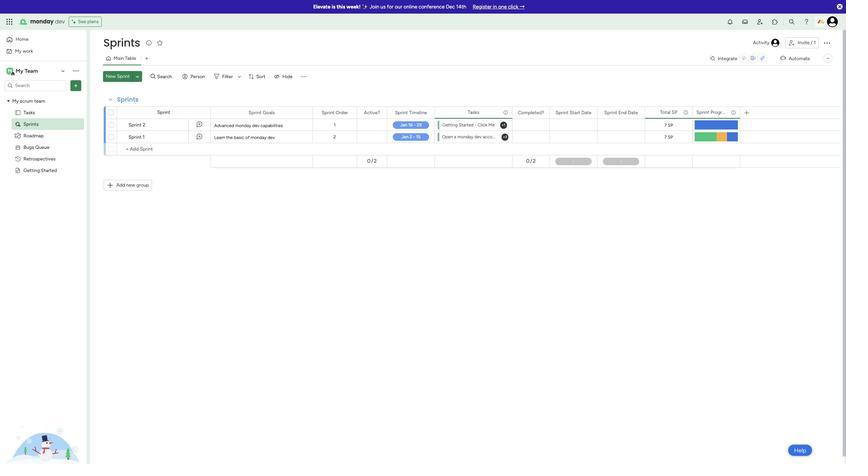 Task type: vqa. For each thing, say whether or not it's contained in the screenshot.
Goals
yes



Task type: locate. For each thing, give the bounding box(es) containing it.
0 horizontal spatial getting
[[23, 168, 40, 173]]

tasks
[[468, 109, 480, 115], [23, 110, 35, 116]]

Sprints field
[[102, 35, 142, 50], [115, 95, 140, 104]]

scrum
[[20, 98, 33, 104]]

0 horizontal spatial date
[[582, 110, 592, 116]]

team
[[25, 68, 38, 74]]

1 horizontal spatial date
[[628, 110, 639, 116]]

2 horizontal spatial /
[[812, 40, 813, 46]]

1 vertical spatial 1
[[334, 123, 336, 128]]

date
[[582, 110, 592, 116], [628, 110, 639, 116]]

my right workspace icon
[[16, 68, 23, 74]]

1 vertical spatial sp
[[669, 123, 674, 128]]

1
[[815, 40, 817, 46], [334, 123, 336, 128], [143, 134, 145, 140]]

filter button
[[211, 71, 244, 82]]

lottie animation image
[[0, 396, 87, 465]]

dapulse integrations image
[[711, 56, 716, 61]]

2 vertical spatial sp
[[669, 135, 674, 140]]

1 vertical spatial public board image
[[15, 167, 21, 174]]

getting started
[[23, 168, 57, 173]]

Completed? field
[[517, 109, 546, 117]]

retrospectives
[[23, 156, 56, 162]]

getting started - click me
[[443, 123, 495, 128]]

started left -
[[459, 123, 474, 128]]

options image
[[684, 107, 688, 118], [731, 107, 736, 118], [378, 107, 383, 119], [588, 107, 593, 119], [636, 107, 641, 119]]

collapse board header image
[[826, 56, 832, 61]]

7
[[665, 123, 667, 128], [665, 135, 667, 140]]

0 vertical spatial getting
[[443, 123, 458, 128]]

dev
[[55, 18, 65, 26], [253, 123, 260, 128], [475, 134, 482, 140], [268, 135, 275, 140]]

sprints
[[103, 35, 140, 50], [117, 95, 139, 104], [23, 121, 39, 127]]

team
[[34, 98, 45, 104]]

list box
[[0, 94, 87, 268]]

tasks down my scrum team
[[23, 110, 35, 116]]

column information image
[[503, 110, 509, 115], [684, 110, 689, 115]]

online
[[404, 4, 418, 10]]

sprints up 'roadmap'
[[23, 121, 39, 127]]

1 7 from the top
[[665, 123, 667, 128]]

Total SP field
[[659, 109, 680, 116]]

1 vertical spatial sprints
[[117, 95, 139, 104]]

0 horizontal spatial tasks
[[23, 110, 35, 116]]

monday
[[30, 18, 54, 26], [235, 123, 251, 128], [458, 134, 474, 140], [251, 135, 267, 140]]

my inside workspace selection element
[[16, 68, 23, 74]]

0 vertical spatial my
[[15, 48, 22, 54]]

sprints field up main table button
[[102, 35, 142, 50]]

main
[[114, 55, 124, 61]]

2 0 from the left
[[527, 158, 530, 165]]

1 horizontal spatial 0
[[527, 158, 530, 165]]

add new group button
[[104, 180, 152, 191]]

1 vertical spatial started
[[41, 168, 57, 173]]

sprints up main table button
[[103, 35, 140, 50]]

0 vertical spatial sp
[[672, 109, 678, 115]]

roadmap
[[23, 133, 44, 139]]

person button
[[180, 71, 209, 82]]

date inside field
[[582, 110, 592, 116]]

0 vertical spatial started
[[459, 123, 474, 128]]

option
[[0, 95, 87, 96]]

options image right progress
[[731, 107, 736, 118]]

sprint for sprint progress
[[697, 109, 710, 115]]

+ Add Sprint text field
[[121, 145, 208, 154]]

sprint for sprint 2
[[129, 122, 142, 128]]

0 vertical spatial 7
[[665, 123, 667, 128]]

1 horizontal spatial tasks
[[468, 109, 480, 115]]

0 vertical spatial 7 sp
[[665, 123, 674, 128]]

0 vertical spatial public board image
[[15, 109, 21, 116]]

caret down image
[[7, 99, 10, 103]]

1 horizontal spatial getting
[[443, 123, 458, 128]]

options image for sprint start date
[[588, 107, 593, 119]]

basic
[[234, 135, 244, 140]]

0 horizontal spatial 0 / 2
[[368, 158, 377, 165]]

sprints field down angle down icon
[[115, 95, 140, 104]]

started for getting started
[[41, 168, 57, 173]]

2 public board image from the top
[[15, 167, 21, 174]]

advanced
[[214, 123, 234, 128]]

person
[[191, 74, 205, 79]]

column information image left completed?
[[503, 110, 509, 115]]

date inside "field"
[[628, 110, 639, 116]]

getting up open
[[443, 123, 458, 128]]

public board image left getting started
[[15, 167, 21, 174]]

my team
[[16, 68, 38, 74]]

menu image
[[301, 73, 308, 80]]

my right caret down 'icon'
[[12, 98, 19, 104]]

7 sp
[[665, 123, 674, 128], [665, 135, 674, 140]]

sprints down angle down icon
[[117, 95, 139, 104]]

sprints inside list box
[[23, 121, 39, 127]]

my
[[15, 48, 22, 54], [16, 68, 23, 74], [12, 98, 19, 104]]

the
[[226, 135, 233, 140]]

0 horizontal spatial 0
[[368, 158, 371, 165]]

1 down sprint order field
[[334, 123, 336, 128]]

Sprint Goals field
[[247, 109, 277, 117]]

options image right start
[[588, 107, 593, 119]]

activity button
[[751, 37, 783, 48]]

/
[[812, 40, 813, 46], [372, 158, 374, 165], [531, 158, 533, 165]]

tasks up -
[[468, 109, 480, 115]]

getting down retrospectives
[[23, 168, 40, 173]]

column information image for total sp
[[684, 110, 689, 115]]

my left work
[[15, 48, 22, 54]]

order
[[336, 110, 348, 116]]

list box containing my scrum team
[[0, 94, 87, 268]]

autopilot image
[[781, 54, 787, 63]]

sprints inside field
[[117, 95, 139, 104]]

2 vertical spatial my
[[12, 98, 19, 104]]

us
[[381, 4, 386, 10]]

1 public board image from the top
[[15, 109, 21, 116]]

1 horizontal spatial 0 / 2
[[527, 158, 536, 165]]

register
[[473, 4, 492, 10]]

add to favorites image
[[157, 39, 163, 46]]

sprint for sprint start date
[[556, 110, 569, 116]]

sprint start date
[[556, 110, 592, 116]]

column information image right total sp field
[[684, 110, 689, 115]]

0 vertical spatial 1
[[815, 40, 817, 46]]

options image for active?
[[378, 107, 383, 119]]

1 0 / 2 from the left
[[368, 158, 377, 165]]

public board image
[[15, 109, 21, 116], [15, 167, 21, 174]]

active?
[[364, 110, 380, 116]]

invite members image
[[757, 18, 764, 25]]

0
[[368, 158, 371, 165], [527, 158, 530, 165]]

learn the basic of monday dev
[[214, 135, 275, 140]]

2 vertical spatial sprints
[[23, 121, 39, 127]]

options image left sprint timeline field
[[378, 107, 383, 119]]

1 horizontal spatial started
[[459, 123, 474, 128]]

search everything image
[[789, 18, 796, 25]]

1 vertical spatial my
[[16, 68, 23, 74]]

options image right end
[[636, 107, 641, 119]]

public board image for tasks
[[15, 109, 21, 116]]

monday up learn the basic of monday dev
[[235, 123, 251, 128]]

1 inside button
[[815, 40, 817, 46]]

2 date from the left
[[628, 110, 639, 116]]

open
[[443, 134, 453, 140]]

2 column information image from the left
[[684, 110, 689, 115]]

date right start
[[582, 110, 592, 116]]

monday right 'of'
[[251, 135, 267, 140]]

0 vertical spatial sprints
[[103, 35, 140, 50]]

open a monday dev account
[[443, 134, 500, 140]]

Active? field
[[363, 109, 382, 117]]

a
[[455, 134, 457, 140]]

0 / 2
[[368, 158, 377, 165], [527, 158, 536, 165]]

sort
[[257, 74, 266, 79]]

plans
[[87, 19, 99, 25]]

add view image
[[145, 56, 148, 61]]

my inside list box
[[12, 98, 19, 104]]

/ inside button
[[812, 40, 813, 46]]

2 vertical spatial 1
[[143, 134, 145, 140]]

sprint
[[117, 74, 130, 79], [697, 109, 710, 115], [157, 110, 170, 115], [249, 110, 262, 116], [322, 110, 335, 116], [395, 110, 408, 116], [556, 110, 569, 116], [605, 110, 618, 116], [129, 122, 142, 128], [129, 134, 142, 140]]

started down retrospectives
[[41, 168, 57, 173]]

1 column information image from the left
[[503, 110, 509, 115]]

date right end
[[628, 110, 639, 116]]

angle down image
[[136, 74, 139, 79]]

is
[[332, 4, 336, 10]]

1 date from the left
[[582, 110, 592, 116]]

filter
[[222, 74, 233, 79]]

my inside button
[[15, 48, 22, 54]]

home
[[16, 36, 29, 42]]

new sprint
[[106, 74, 130, 79]]

1 right invite
[[815, 40, 817, 46]]

getting inside list box
[[23, 168, 40, 173]]

0 horizontal spatial started
[[41, 168, 57, 173]]

sp
[[672, 109, 678, 115], [669, 123, 674, 128], [669, 135, 674, 140]]

0 horizontal spatial column information image
[[503, 110, 509, 115]]

sprint end date
[[605, 110, 639, 116]]

progress
[[711, 109, 730, 115]]

workspace image
[[6, 67, 13, 75]]

started inside list box
[[41, 168, 57, 173]]

sprint inside "field"
[[605, 110, 618, 116]]

1 vertical spatial 7 sp
[[665, 135, 674, 140]]

1 down sprint 2
[[143, 134, 145, 140]]

1 vertical spatial 7
[[665, 135, 667, 140]]

options image
[[824, 39, 832, 47], [73, 82, 79, 89], [503, 107, 508, 118], [348, 107, 352, 119], [426, 107, 430, 119], [541, 107, 545, 119]]

public board image down scrum
[[15, 109, 21, 116]]

started for getting started - click me
[[459, 123, 474, 128]]

sprint for sprint
[[157, 110, 170, 115]]

my for my work
[[15, 48, 22, 54]]

monday right the a
[[458, 134, 474, 140]]

public board image for getting started
[[15, 167, 21, 174]]

register in one click →
[[473, 4, 525, 10]]

2 7 sp from the top
[[665, 135, 674, 140]]

sprint for sprint 1
[[129, 134, 142, 140]]

arrow down image
[[235, 73, 244, 81]]

end
[[619, 110, 627, 116]]

total
[[661, 109, 671, 115]]

1 vertical spatial getting
[[23, 168, 40, 173]]

1 horizontal spatial 1
[[334, 123, 336, 128]]

lottie animation element
[[0, 396, 87, 465]]

1 horizontal spatial column information image
[[684, 110, 689, 115]]

2 horizontal spatial 1
[[815, 40, 817, 46]]

queue
[[35, 145, 49, 150]]

2
[[143, 122, 145, 128], [334, 134, 336, 140], [374, 158, 377, 165], [533, 158, 536, 165]]

monday up home 'button'
[[30, 18, 54, 26]]

add
[[116, 182, 125, 188]]



Task type: describe. For each thing, give the bounding box(es) containing it.
column information image for tasks
[[503, 110, 509, 115]]

see plans button
[[69, 17, 102, 27]]

Search field
[[156, 72, 176, 81]]

register in one click → link
[[473, 4, 525, 10]]

dev down -
[[475, 134, 482, 140]]

sprint progress
[[697, 109, 730, 115]]

apps image
[[772, 18, 779, 25]]

main table button
[[103, 53, 141, 64]]

work
[[23, 48, 33, 54]]

my work
[[15, 48, 33, 54]]

completed?
[[518, 110, 545, 116]]

elevate
[[313, 4, 331, 10]]

sort button
[[246, 71, 270, 82]]

see
[[78, 19, 86, 25]]

goals
[[263, 110, 275, 116]]

sprint order
[[322, 110, 348, 116]]

for
[[387, 4, 394, 10]]

dev left see
[[55, 18, 65, 26]]

new
[[126, 182, 135, 188]]

activity
[[754, 40, 770, 46]]

workspace selection element
[[6, 67, 39, 76]]

sprint 2
[[129, 122, 145, 128]]

v2 search image
[[151, 73, 156, 80]]

learn
[[214, 135, 225, 140]]

see plans
[[78, 19, 99, 25]]

Tasks field
[[467, 109, 481, 116]]

getting for getting started
[[23, 168, 40, 173]]

help image
[[804, 18, 811, 25]]

1 vertical spatial sprints field
[[115, 95, 140, 104]]

sprint timeline
[[395, 110, 427, 116]]

1 7 sp from the top
[[665, 123, 674, 128]]

our
[[395, 4, 403, 10]]

options image right total sp field
[[684, 107, 688, 118]]

sprint inside button
[[117, 74, 130, 79]]

sprint for sprint end date
[[605, 110, 618, 116]]

tasks inside field
[[468, 109, 480, 115]]

elevate is this week! ✨ join us for our online conference dec 14th
[[313, 4, 467, 10]]

automate
[[790, 56, 811, 61]]

christina overa image
[[828, 16, 839, 27]]

invite / 1
[[799, 40, 817, 46]]

my for my scrum team
[[12, 98, 19, 104]]

Sprint Timeline field
[[394, 109, 429, 117]]

this
[[337, 4, 346, 10]]

inbox image
[[742, 18, 749, 25]]

total sp
[[661, 109, 678, 115]]

notifications image
[[727, 18, 734, 25]]

invite
[[799, 40, 810, 46]]

dec
[[446, 4, 455, 10]]

getting for getting started - click me
[[443, 123, 458, 128]]

Sprint End Date field
[[603, 109, 640, 117]]

add new group
[[116, 182, 149, 188]]

Sprint Order field
[[320, 109, 350, 117]]

week!
[[347, 4, 361, 10]]

options image for sprint end date
[[636, 107, 641, 119]]

help
[[795, 447, 807, 454]]

advanced monday dev capabilities
[[214, 123, 283, 128]]

integrate
[[719, 56, 738, 61]]

new
[[106, 74, 116, 79]]

dev down capabilities
[[268, 135, 275, 140]]

hide
[[283, 74, 293, 79]]

1 horizontal spatial /
[[531, 158, 533, 165]]

sprint 1
[[129, 134, 145, 140]]

of
[[246, 135, 250, 140]]

date for sprint start date
[[582, 110, 592, 116]]

Sprint Start Date field
[[554, 109, 594, 117]]

tasks inside list box
[[23, 110, 35, 116]]

my scrum team
[[12, 98, 45, 104]]

sprint for sprint timeline
[[395, 110, 408, 116]]

click
[[478, 123, 488, 128]]

Sprint Progress field
[[695, 109, 730, 116]]

0 vertical spatial sprints field
[[102, 35, 142, 50]]

✨
[[362, 4, 369, 10]]

click
[[509, 4, 519, 10]]

capabilities
[[261, 123, 283, 128]]

bugs
[[23, 145, 34, 150]]

0 horizontal spatial /
[[372, 158, 374, 165]]

bugs queue
[[23, 145, 49, 150]]

in
[[493, 4, 497, 10]]

home button
[[4, 34, 73, 45]]

sprint for sprint goals
[[249, 110, 262, 116]]

workspace options image
[[73, 67, 79, 74]]

date for sprint end date
[[628, 110, 639, 116]]

help button
[[789, 445, 813, 456]]

table
[[125, 55, 136, 61]]

14th
[[457, 4, 467, 10]]

join
[[370, 4, 380, 10]]

1 0 from the left
[[368, 158, 371, 165]]

Search in workspace field
[[14, 82, 57, 90]]

group
[[136, 182, 149, 188]]

hide button
[[272, 71, 297, 82]]

show board description image
[[145, 39, 153, 46]]

column information image
[[732, 110, 737, 115]]

sprint goals
[[249, 110, 275, 116]]

sprints for the topmost sprints field
[[103, 35, 140, 50]]

2 0 / 2 from the left
[[527, 158, 536, 165]]

main table
[[114, 55, 136, 61]]

m
[[8, 68, 12, 74]]

→
[[520, 4, 525, 10]]

my work button
[[4, 46, 73, 57]]

select product image
[[6, 18, 13, 25]]

account
[[483, 134, 500, 140]]

sp inside field
[[672, 109, 678, 115]]

monday dev
[[30, 18, 65, 26]]

conference
[[419, 4, 445, 10]]

sprint for sprint order
[[322, 110, 335, 116]]

2 7 from the top
[[665, 135, 667, 140]]

one
[[499, 4, 507, 10]]

timeline
[[410, 110, 427, 116]]

sprints for the bottommost sprints field
[[117, 95, 139, 104]]

dev down sprint goals field at the top left of the page
[[253, 123, 260, 128]]

new sprint button
[[103, 71, 133, 82]]

-
[[475, 123, 477, 128]]

0 horizontal spatial 1
[[143, 134, 145, 140]]

my for my team
[[16, 68, 23, 74]]

invite / 1 button
[[786, 37, 820, 48]]

me
[[489, 123, 495, 128]]

start
[[570, 110, 581, 116]]



